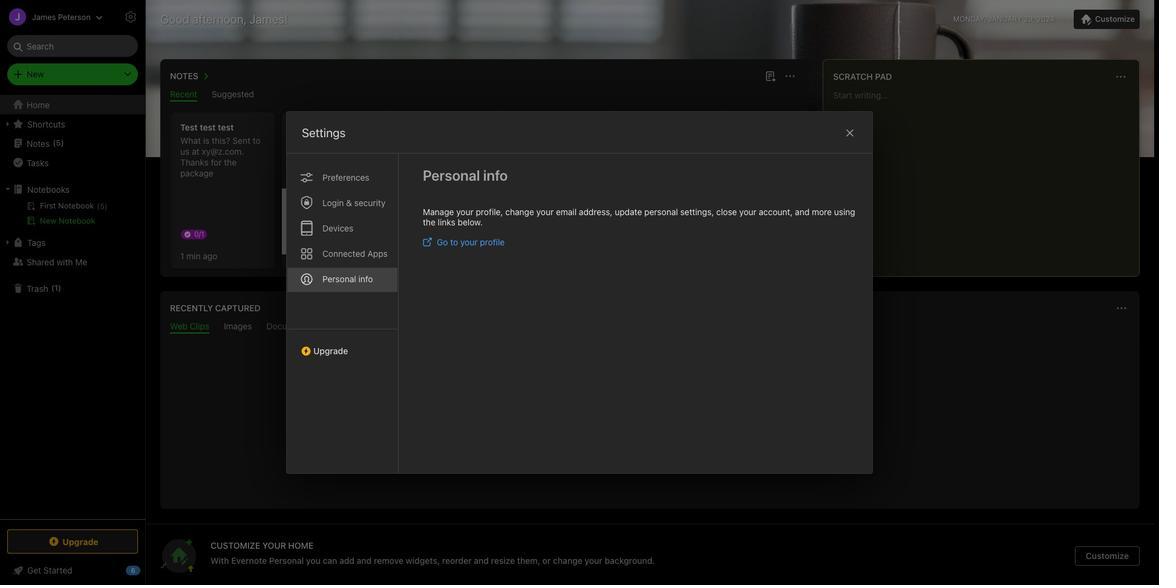 Task type: locate. For each thing, give the bounding box(es) containing it.
0 vertical spatial the
[[224, 157, 237, 168]]

info right 9:00
[[483, 167, 508, 184]]

test test test what is this? sent to us at xy@z.com. thanks for the package
[[180, 122, 261, 179]]

home link
[[0, 95, 145, 114]]

reorder
[[442, 556, 472, 566]]

your left background.
[[585, 556, 603, 566]]

)
[[61, 138, 64, 148], [796, 203, 799, 212], [58, 283, 61, 293]]

and left more
[[795, 207, 810, 217]]

( down shortcuts
[[53, 138, 56, 148]]

what
[[180, 136, 201, 146]]

( left more
[[789, 203, 791, 212]]

test
[[200, 122, 216, 133], [218, 122, 234, 133], [533, 146, 548, 157], [550, 146, 565, 157], [568, 146, 583, 157], [514, 157, 529, 168], [532, 157, 547, 168], [549, 157, 564, 168], [566, 157, 581, 168], [583, 157, 598, 168]]

to inside test test test what is this? sent to us at xy@z.com. thanks for the package
[[253, 136, 261, 146]]

notes right close
[[760, 202, 787, 212]]

notebook
[[59, 216, 95, 226]]

0 horizontal spatial change
[[505, 207, 534, 217]]

the down the 'xy@z.com.' at the top
[[224, 157, 237, 168]]

to right the 'sent'
[[253, 136, 261, 146]]

some
[[544, 136, 565, 146]]

1 horizontal spatial notes ( 5 )
[[760, 202, 799, 212]]

personal
[[423, 167, 480, 184], [323, 274, 356, 284], [269, 556, 304, 566]]

notes
[[170, 71, 198, 81], [27, 138, 50, 149], [760, 202, 787, 212]]

1 vertical spatial personal info
[[323, 274, 373, 284]]

upgrade button
[[287, 329, 398, 361], [7, 530, 138, 554]]

test inside test test test what is this? sent to us at xy@z.com. thanks for the package
[[180, 122, 198, 133]]

thumbnail image for etiam fermentum luc tus ultrices. nam ve hicula fuam ac eleifend vulputate. mauris nisi orci, bibendum sed purus ac, dapibus cursus risus. proin maximus, augue qu...
[[424, 225, 467, 267]]

1 horizontal spatial thumbnail image
[[424, 225, 467, 267]]

29,
[[1024, 15, 1035, 24]]

ac
[[450, 157, 460, 168]]

) down shortcuts button
[[61, 138, 64, 148]]

1 horizontal spatial the
[[423, 217, 436, 228]]

0 vertical spatial notes ( 5 )
[[27, 138, 64, 149]]

change right profile,
[[505, 207, 534, 217]]

1 vertical spatial 1
[[54, 283, 58, 293]]

new inside popup button
[[27, 69, 44, 79]]

shared
[[27, 257, 54, 267]]

2 horizontal spatial personal
[[423, 167, 480, 184]]

emails tab
[[363, 321, 388, 334]]

info inside tab list
[[359, 274, 373, 284]]

0 vertical spatial 5
[[56, 138, 61, 148]]

0 horizontal spatial 1
[[54, 283, 58, 293]]

untitled button
[[282, 113, 386, 269]]

0 vertical spatial (
[[53, 138, 56, 148]]

dec 17, 2023, 9:00 am
[[417, 171, 494, 180]]

1 vertical spatial change
[[553, 556, 583, 566]]

1 horizontal spatial upgrade button
[[287, 329, 398, 361]]

1 right trash
[[54, 283, 58, 293]]

new up home
[[27, 69, 44, 79]]

2023,
[[443, 171, 463, 180]]

) right trash
[[58, 283, 61, 293]]

trash ( 1 )
[[27, 283, 61, 294]]

ultrices.
[[417, 146, 449, 157]]

bibendum
[[403, 190, 442, 200]]

afternoon,
[[192, 12, 247, 26]]

1 vertical spatial info
[[359, 274, 373, 284]]

documents tab
[[267, 321, 311, 334]]

recently captured
[[170, 303, 261, 313]]

) for notes
[[61, 138, 64, 148]]

audio
[[326, 321, 348, 332]]

emails
[[363, 321, 388, 332]]

0 horizontal spatial personal
[[269, 556, 304, 566]]

5
[[56, 138, 61, 148], [791, 203, 796, 212]]

&
[[346, 198, 352, 208]]

0 vertical spatial )
[[61, 138, 64, 148]]

the down 12/15/23
[[423, 217, 436, 228]]

1 vertical spatial customize button
[[1075, 547, 1140, 566]]

12/15/23
[[403, 205, 436, 215]]

( for trash
[[51, 283, 54, 293]]

me
[[75, 257, 87, 267]]

None search field
[[16, 35, 129, 57]]

personal info
[[423, 167, 508, 184], [323, 274, 373, 284]]

sed
[[444, 190, 459, 200]]

0 horizontal spatial notes
[[27, 138, 50, 149]]

to
[[253, 136, 261, 146], [450, 237, 458, 247]]

or
[[543, 556, 551, 566]]

2 vertical spatial (
[[51, 283, 54, 293]]

0 horizontal spatial upgrade
[[62, 537, 98, 547]]

fuam
[[428, 157, 448, 168]]

expand notebooks image
[[3, 185, 13, 194]]

0 vertical spatial upgrade
[[313, 346, 348, 356]]

notes ( 5 ) left more
[[760, 202, 799, 212]]

new inside 'button'
[[40, 216, 57, 226]]

0 vertical spatial new
[[27, 69, 44, 79]]

1 vertical spatial notes
[[27, 138, 50, 149]]

2 vertical spatial )
[[58, 283, 61, 293]]

1 horizontal spatial upgrade
[[313, 346, 348, 356]]

notes ( 5 ) down shortcuts
[[27, 138, 64, 149]]

0 vertical spatial test
[[180, 122, 198, 133]]

images
[[224, 321, 252, 332]]

) inside "trash ( 1 )"
[[58, 283, 61, 293]]

1 vertical spatial upgrade
[[62, 537, 98, 547]]

info down connected apps
[[359, 274, 373, 284]]

cursus
[[450, 201, 476, 211]]

0 horizontal spatial 5
[[56, 138, 61, 148]]

to right go
[[450, 237, 458, 247]]

0 horizontal spatial notes ( 5 )
[[27, 138, 64, 149]]

1 vertical spatial new
[[40, 216, 57, 226]]

your left email at the top of page
[[537, 207, 554, 217]]

1 min ago
[[180, 251, 217, 261]]

tab list containing web clips
[[163, 321, 1138, 334]]

0 vertical spatial notes
[[170, 71, 198, 81]]

0 horizontal spatial thumbnail image
[[282, 189, 386, 255]]

test up what
[[180, 122, 198, 133]]

account,
[[759, 207, 793, 217]]

evernote
[[231, 556, 267, 566]]

change inside manage your profile, change your email address, update personal settings, close your account, and more using the links below.
[[505, 207, 534, 217]]

home
[[288, 541, 314, 551]]

1 horizontal spatial personal
[[323, 274, 356, 284]]

notes up recent
[[170, 71, 198, 81]]

0 horizontal spatial to
[[253, 136, 261, 146]]

home
[[27, 100, 50, 110]]

1 vertical spatial 5
[[791, 203, 796, 212]]

5 down shortcuts
[[56, 138, 61, 148]]

personal info inside tab list
[[323, 274, 373, 284]]

notes up tasks
[[27, 138, 50, 149]]

) right account,
[[796, 203, 799, 212]]

editing
[[514, 136, 541, 146]]

risus.
[[403, 212, 424, 222]]

the inside test test test what is this? sent to us at xy@z.com. thanks for the package
[[224, 157, 237, 168]]

0 horizontal spatial info
[[359, 274, 373, 284]]

update
[[615, 207, 642, 217]]

tab list
[[163, 89, 806, 102], [287, 154, 399, 474], [163, 321, 1138, 334]]

1 horizontal spatial 5
[[791, 203, 796, 212]]

new notebook button
[[0, 214, 145, 228]]

personal
[[645, 207, 678, 217]]

1 horizontal spatial change
[[553, 556, 583, 566]]

new notebook
[[40, 216, 95, 226]]

0 vertical spatial change
[[505, 207, 534, 217]]

new
[[27, 69, 44, 79], [40, 216, 57, 226]]

shortcuts button
[[0, 114, 145, 134]]

0 horizontal spatial the
[[224, 157, 237, 168]]

package
[[180, 168, 213, 179]]

images tab
[[224, 321, 252, 334]]

settings image
[[123, 10, 138, 24]]

1 horizontal spatial 1
[[180, 251, 184, 261]]

1 vertical spatial upgrade button
[[7, 530, 138, 554]]

1 left 'min'
[[180, 251, 184, 261]]

pad
[[875, 71, 892, 82]]

0 vertical spatial to
[[253, 136, 261, 146]]

tab list containing recent
[[163, 89, 806, 102]]

orci,
[[447, 179, 464, 189]]

1 vertical spatial personal
[[323, 274, 356, 284]]

and for your
[[795, 207, 810, 217]]

notes inside tree
[[27, 138, 50, 149]]

0 horizontal spatial personal info
[[323, 274, 373, 284]]

2 vertical spatial personal
[[269, 556, 304, 566]]

1 vertical spatial test
[[514, 146, 531, 157]]

documents
[[267, 321, 311, 332]]

fermentum
[[427, 136, 470, 146]]

test down editing in the left top of the page
[[514, 146, 531, 157]]

and inside manage your profile, change your email address, update personal settings, close your account, and more using the links below.
[[795, 207, 810, 217]]

1 horizontal spatial info
[[483, 167, 508, 184]]

trash
[[27, 283, 48, 294]]

0 vertical spatial upgrade button
[[287, 329, 398, 361]]

go
[[437, 237, 448, 247]]

1 vertical spatial )
[[796, 203, 799, 212]]

personal inside customize your home with evernote personal you can add and remove widgets, reorder and resize them, or change your background.
[[269, 556, 304, 566]]

mauris
[[403, 179, 429, 189]]

web clips tab
[[170, 321, 209, 334]]

and
[[795, 207, 810, 217], [357, 556, 372, 566], [474, 556, 489, 566]]

( inside "trash ( 1 )"
[[51, 283, 54, 293]]

profile,
[[476, 207, 503, 217]]

shared with me link
[[0, 252, 145, 272]]

email
[[556, 207, 577, 217]]

widgets,
[[406, 556, 440, 566]]

2 vertical spatial notes
[[760, 202, 787, 212]]

0 horizontal spatial test
[[180, 122, 198, 133]]

and right add
[[357, 556, 372, 566]]

1 horizontal spatial test
[[514, 146, 531, 157]]

5 inside tree
[[56, 138, 61, 148]]

info
[[483, 167, 508, 184], [359, 274, 373, 284]]

1 horizontal spatial to
[[450, 237, 458, 247]]

1 horizontal spatial notes
[[170, 71, 198, 81]]

( for notes
[[53, 138, 56, 148]]

etiam
[[403, 136, 425, 146]]

new up the tags
[[40, 216, 57, 226]]

thumbnail image
[[282, 189, 386, 255], [424, 225, 467, 267]]

your inside customize your home with evernote personal you can add and remove widgets, reorder and resize them, or change your background.
[[585, 556, 603, 566]]

5 left more
[[791, 203, 796, 212]]

change right or
[[553, 556, 583, 566]]

1 vertical spatial notes ( 5 )
[[760, 202, 799, 212]]

tree
[[0, 95, 145, 519]]

2 horizontal spatial and
[[795, 207, 810, 217]]

qu...
[[429, 223, 447, 233]]

eleifend
[[403, 168, 434, 179]]

notes ( 5 )
[[27, 138, 64, 149], [760, 202, 799, 212]]

0 vertical spatial personal info
[[423, 167, 508, 184]]

1 horizontal spatial and
[[474, 556, 489, 566]]

scratch pad
[[833, 71, 892, 82]]

and left resize
[[474, 556, 489, 566]]

(
[[53, 138, 56, 148], [789, 203, 791, 212], [51, 283, 54, 293]]

( right trash
[[51, 283, 54, 293]]

notes ( 5 ) inside tree
[[27, 138, 64, 149]]

1 vertical spatial the
[[423, 217, 436, 228]]

0 vertical spatial info
[[483, 167, 508, 184]]

tab list for recently captured
[[163, 321, 1138, 334]]



Task type: describe. For each thing, give the bounding box(es) containing it.
add
[[339, 556, 355, 566]]

1 horizontal spatial personal info
[[423, 167, 508, 184]]

and for widgets,
[[474, 556, 489, 566]]

upgrade button inside tab list
[[287, 329, 398, 361]]

security
[[354, 198, 386, 208]]

editing some text... test test test test test test test test test hello world amiright
[[514, 136, 598, 179]]

luc
[[472, 136, 488, 146]]

am
[[483, 171, 494, 180]]

0 vertical spatial customize
[[1095, 14, 1135, 24]]

manage
[[423, 207, 454, 217]]

change inside customize your home with evernote personal you can add and remove widgets, reorder and resize them, or change your background.
[[553, 556, 583, 566]]

clips
[[190, 321, 209, 332]]

1 vertical spatial customize
[[1086, 551, 1129, 562]]

tasks
[[27, 158, 49, 168]]

0 horizontal spatial and
[[357, 556, 372, 566]]

settings,
[[680, 207, 714, 217]]

links
[[438, 217, 455, 228]]

0 horizontal spatial upgrade button
[[7, 530, 138, 554]]

ago
[[203, 251, 217, 261]]

xy@z.com.
[[202, 146, 244, 157]]

amiright
[[562, 168, 594, 179]]

etiam fermentum luc tus ultrices. nam ve hicula fuam ac eleifend vulputate. mauris nisi orci, bibendum sed purus ac, dapibus cursus risus. proin maximus, augue qu...
[[403, 136, 488, 233]]

customize
[[211, 541, 260, 551]]

maximus,
[[449, 212, 486, 222]]

recently
[[170, 303, 213, 313]]

notes inside button
[[170, 71, 198, 81]]

tags
[[27, 238, 46, 248]]

your down purus
[[456, 207, 474, 217]]

9:00
[[465, 171, 481, 180]]

address,
[[579, 207, 613, 217]]

customize your home with evernote personal you can add and remove widgets, reorder and resize them, or change your background.
[[211, 541, 655, 566]]

1 inside "trash ( 1 )"
[[54, 283, 58, 293]]

new for new notebook
[[40, 216, 57, 226]]

Start writing… text field
[[833, 90, 1139, 267]]

12/13/23
[[514, 205, 547, 215]]

good afternoon, james!
[[160, 12, 288, 26]]

devices
[[323, 223, 353, 234]]

0/1
[[194, 230, 204, 239]]

scratch pad button
[[831, 70, 892, 84]]

2024
[[1037, 15, 1055, 24]]

web clips
[[170, 321, 209, 332]]

connected
[[323, 249, 365, 259]]

augue
[[403, 223, 427, 233]]

new for new
[[27, 69, 44, 79]]

can
[[323, 556, 337, 566]]

using
[[834, 207, 855, 217]]

scratch
[[833, 71, 873, 82]]

this?
[[212, 136, 230, 146]]

with
[[57, 257, 73, 267]]

your right close
[[739, 207, 757, 217]]

james!
[[250, 12, 288, 26]]

manage your profile, change your email address, update personal settings, close your account, and more using the links below.
[[423, 207, 855, 228]]

hicula
[[403, 146, 484, 168]]

purus
[[461, 190, 483, 200]]

) for trash
[[58, 283, 61, 293]]

them,
[[517, 556, 540, 566]]

suggested
[[212, 89, 254, 99]]

0 vertical spatial customize button
[[1074, 10, 1140, 29]]

tab list for notes
[[163, 89, 806, 102]]

captured
[[215, 303, 261, 313]]

Search text field
[[16, 35, 129, 57]]

17,
[[432, 171, 441, 180]]

close image
[[843, 126, 857, 140]]

audio tab
[[326, 321, 348, 334]]

nisi
[[432, 179, 445, 189]]

us
[[180, 146, 190, 157]]

sent
[[233, 136, 250, 146]]

apps
[[368, 249, 388, 259]]

january
[[988, 15, 1022, 24]]

recently captured button
[[168, 301, 261, 316]]

your down below.
[[460, 237, 478, 247]]

at
[[192, 146, 199, 157]]

web
[[170, 321, 188, 332]]

notes button
[[168, 69, 213, 84]]

login
[[323, 198, 344, 208]]

more
[[812, 207, 832, 217]]

upgrade inside tab list
[[313, 346, 348, 356]]

preferences
[[323, 172, 369, 183]]

proin
[[426, 212, 446, 222]]

world
[[537, 168, 560, 179]]

tab list containing preferences
[[287, 154, 399, 474]]

new notebook group
[[0, 199, 145, 233]]

test inside the 'editing some text... test test test test test test test test test hello world amiright'
[[514, 146, 531, 157]]

dapibus
[[417, 201, 448, 211]]

2 horizontal spatial notes
[[760, 202, 787, 212]]

the inside manage your profile, change your email address, update personal settings, close your account, and more using the links below.
[[423, 217, 436, 228]]

1 vertical spatial (
[[789, 203, 791, 212]]

connected apps
[[323, 249, 388, 259]]

go to your profile button
[[423, 237, 505, 247]]

shortcuts
[[27, 119, 65, 129]]

ac,
[[403, 201, 415, 211]]

tus
[[403, 136, 488, 157]]

with
[[211, 556, 229, 566]]

0 vertical spatial 1
[[180, 251, 184, 261]]

0 vertical spatial personal
[[423, 167, 480, 184]]

1 vertical spatial to
[[450, 237, 458, 247]]

expand tags image
[[3, 238, 13, 247]]

your
[[262, 541, 286, 551]]

min
[[186, 251, 201, 261]]

suggested tab
[[212, 89, 254, 102]]

ve
[[471, 146, 484, 157]]

login & security
[[323, 198, 386, 208]]

vulputate.
[[436, 168, 475, 179]]

tree containing home
[[0, 95, 145, 519]]

dec
[[417, 171, 430, 180]]

is
[[203, 136, 210, 146]]

recent tab
[[170, 89, 197, 102]]

you
[[306, 556, 321, 566]]

thumbnail image for untitled
[[282, 189, 386, 255]]



Task type: vqa. For each thing, say whether or not it's contained in the screenshot.
right 'tag 2'
no



